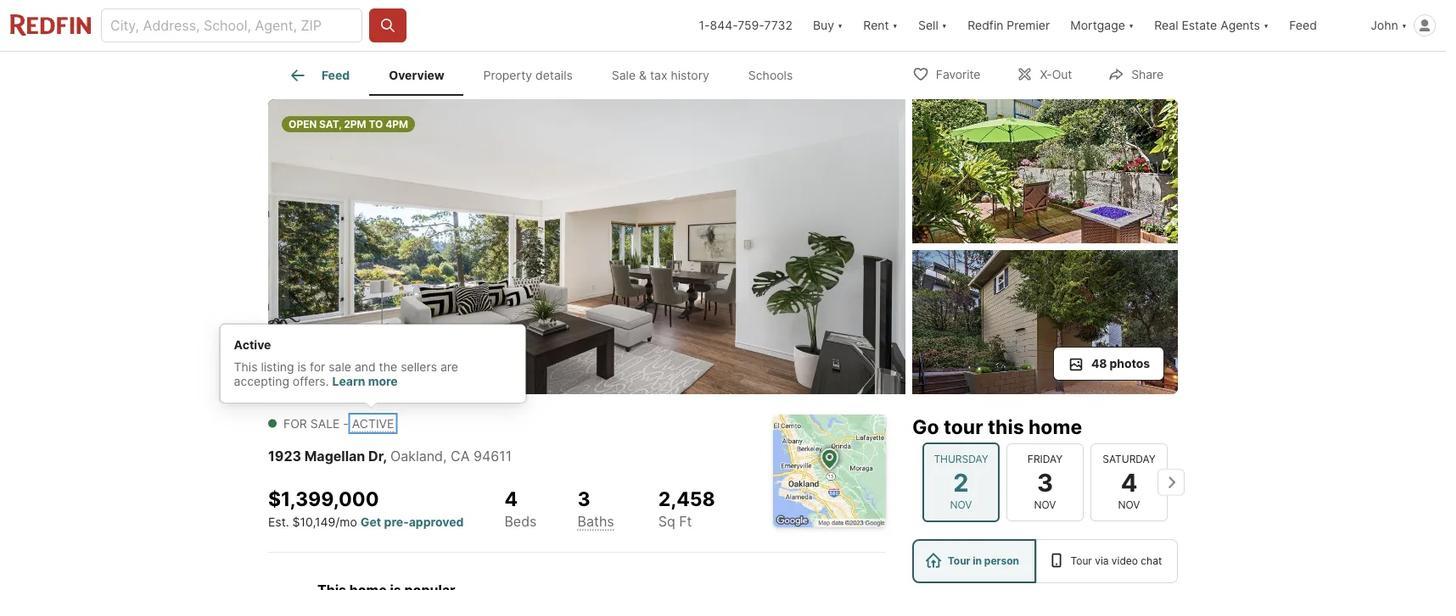 Task type: vqa. For each thing, say whether or not it's contained in the screenshot.
Saturday
yes



Task type: describe. For each thing, give the bounding box(es) containing it.
this listing is for sale and the sellers are accepting offers.
[[234, 360, 458, 389]]

street view
[[443, 356, 510, 371]]

street view button
[[405, 347, 524, 381]]

rent ▾ button
[[863, 0, 898, 51]]

1 vertical spatial feed
[[322, 68, 350, 83]]

rent ▾ button
[[853, 0, 908, 51]]

sat,
[[319, 118, 342, 130]]

learn
[[332, 375, 365, 389]]

3 baths
[[578, 487, 614, 530]]

3 inside friday 3 nov
[[1037, 468, 1053, 498]]

redfin premier
[[968, 18, 1050, 33]]

1-844-759-7732 link
[[699, 18, 793, 33]]

via
[[1095, 556, 1109, 568]]

est.
[[268, 515, 289, 529]]

sq
[[658, 513, 675, 530]]

overview
[[389, 68, 444, 83]]

thursday 2 nov
[[934, 453, 988, 512]]

2pm
[[344, 118, 366, 130]]

feed button
[[1279, 0, 1361, 51]]

beds
[[505, 513, 537, 530]]

baths
[[578, 513, 614, 530]]

2,458
[[658, 487, 715, 511]]

john
[[1371, 18, 1398, 33]]

tab list containing feed
[[268, 52, 826, 96]]

1-844-759-7732
[[699, 18, 793, 33]]

nov for 3
[[1034, 499, 1056, 512]]

learn more
[[332, 375, 398, 389]]

$10,149
[[292, 515, 336, 529]]

1-
[[699, 18, 710, 33]]

real estate agents ▾ button
[[1144, 0, 1279, 51]]

photos
[[1110, 356, 1150, 371]]

this
[[234, 360, 258, 374]]

buy ▾
[[813, 18, 843, 33]]

tour in person option
[[912, 540, 1036, 584]]

nov for 2
[[950, 499, 972, 512]]

the
[[379, 360, 397, 374]]

2
[[953, 468, 969, 498]]

feed inside button
[[1289, 18, 1317, 33]]

1923
[[268, 448, 301, 465]]

dr
[[368, 448, 383, 465]]

next image
[[1158, 469, 1185, 496]]

4 inside the 4 beds
[[505, 487, 518, 511]]

▾ for sell ▾
[[942, 18, 947, 33]]

▾ for mortgage ▾
[[1129, 18, 1134, 33]]

video
[[1112, 556, 1138, 568]]

is
[[297, 360, 306, 374]]

and
[[355, 360, 376, 374]]

saturday 4 nov
[[1103, 453, 1156, 512]]

x-out
[[1040, 67, 1072, 82]]

person
[[984, 556, 1019, 568]]

sale & tax history tab
[[592, 55, 729, 96]]

feed link
[[288, 65, 350, 86]]

tour for tour via video chat
[[1071, 556, 1092, 568]]

48
[[1091, 356, 1107, 371]]

property details tab
[[464, 55, 592, 96]]

property details
[[483, 68, 573, 83]]

estate
[[1182, 18, 1217, 33]]

agents
[[1221, 18, 1260, 33]]

844-
[[710, 18, 738, 33]]

buy ▾ button
[[803, 0, 853, 51]]

48 photos button
[[1053, 347, 1164, 381]]

sellers
[[401, 360, 437, 374]]

City, Address, School, Agent, ZIP search field
[[101, 8, 362, 42]]

sell
[[918, 18, 939, 33]]

rent
[[863, 18, 889, 33]]

redfin
[[968, 18, 1004, 33]]

94611
[[474, 448, 512, 465]]

4 beds
[[505, 487, 537, 530]]

saturday
[[1103, 453, 1156, 466]]

real estate agents ▾ link
[[1154, 0, 1269, 51]]

48 photos
[[1091, 356, 1150, 371]]

map entry image
[[773, 415, 886, 528]]

sale
[[612, 68, 636, 83]]

approved
[[409, 515, 464, 529]]

go
[[912, 415, 939, 439]]

out
[[1052, 67, 1072, 82]]

real
[[1154, 18, 1178, 33]]

chat
[[1141, 556, 1162, 568]]

ft
[[679, 513, 692, 530]]

to
[[369, 118, 383, 130]]

buy
[[813, 18, 834, 33]]

more
[[368, 375, 398, 389]]

for
[[310, 360, 325, 374]]

nov for 4
[[1118, 499, 1140, 512]]

2,458 sq ft
[[658, 487, 715, 530]]

learn more link
[[332, 375, 398, 389]]



Task type: locate. For each thing, give the bounding box(es) containing it.
premier
[[1007, 18, 1050, 33]]

mortgage ▾ button
[[1060, 0, 1144, 51]]

pre-
[[384, 515, 409, 529]]

nov inside thursday 2 nov
[[950, 499, 972, 512]]

x-out button
[[1002, 56, 1087, 91]]

open
[[289, 118, 317, 130]]

thursday
[[934, 453, 988, 466]]

0 horizontal spatial ,
[[383, 448, 387, 465]]

share
[[1132, 67, 1164, 82]]

sale & tax history
[[612, 68, 709, 83]]

▾ for rent ▾
[[893, 18, 898, 33]]

tour in person
[[948, 556, 1019, 568]]

2 horizontal spatial nov
[[1118, 499, 1140, 512]]

2 tour from the left
[[1071, 556, 1092, 568]]

1 horizontal spatial tour
[[1071, 556, 1092, 568]]

mortgage
[[1070, 18, 1125, 33]]

view
[[481, 356, 510, 371]]

tour inside tour in person option
[[948, 556, 971, 568]]

2 nov from the left
[[1034, 499, 1056, 512]]

759-
[[738, 18, 764, 33]]

$1,399,000 est. $10,149 /mo get pre-approved
[[268, 487, 464, 529]]

john ▾
[[1371, 18, 1407, 33]]

listing
[[261, 360, 294, 374]]

favorite
[[936, 67, 981, 82]]

baths link
[[578, 513, 614, 530]]

tour for tour in person
[[948, 556, 971, 568]]

1 , from the left
[[383, 448, 387, 465]]

overview tab
[[369, 55, 464, 96]]

1 horizontal spatial nov
[[1034, 499, 1056, 512]]

▾ for john ▾
[[1402, 18, 1407, 33]]

3
[[1037, 468, 1053, 498], [578, 487, 590, 511]]

0 horizontal spatial 4
[[505, 487, 518, 511]]

tour via video chat option
[[1036, 540, 1178, 584]]

2 , from the left
[[443, 448, 447, 465]]

3 ▾ from the left
[[942, 18, 947, 33]]

tour inside tour via video chat option
[[1071, 556, 1092, 568]]

4 ▾ from the left
[[1129, 18, 1134, 33]]

1 horizontal spatial feed
[[1289, 18, 1317, 33]]

tour
[[944, 415, 983, 439]]

$1,399,000
[[268, 487, 379, 511]]

go tour this home
[[912, 415, 1082, 439]]

4pm
[[385, 118, 408, 130]]

details
[[536, 68, 573, 83]]

nov inside friday 3 nov
[[1034, 499, 1056, 512]]

/mo
[[336, 515, 357, 529]]

schools
[[748, 68, 793, 83]]

feed up sat,
[[322, 68, 350, 83]]

7732
[[764, 18, 793, 33]]

sell ▾ button
[[908, 0, 958, 51]]

in
[[973, 556, 982, 568]]

,
[[383, 448, 387, 465], [443, 448, 447, 465]]

offers.
[[293, 375, 329, 389]]

6 ▾ from the left
[[1402, 18, 1407, 33]]

street
[[443, 356, 478, 371]]

active
[[352, 417, 394, 431]]

submit search image
[[379, 17, 396, 34]]

, left ca
[[443, 448, 447, 465]]

history
[[671, 68, 709, 83]]

▾ right rent at the right of the page
[[893, 18, 898, 33]]

0 horizontal spatial tour
[[948, 556, 971, 568]]

0 horizontal spatial nov
[[950, 499, 972, 512]]

list box
[[912, 540, 1178, 584]]

ca
[[451, 448, 470, 465]]

nov down friday
[[1034, 499, 1056, 512]]

None button
[[923, 443, 1000, 523], [1007, 444, 1084, 522], [1091, 444, 1168, 522], [923, 443, 1000, 523], [1007, 444, 1084, 522], [1091, 444, 1168, 522]]

▾ for buy ▾
[[838, 18, 843, 33]]

sale
[[329, 360, 351, 374]]

tour left the in
[[948, 556, 971, 568]]

4 up "beds"
[[505, 487, 518, 511]]

1 tour from the left
[[948, 556, 971, 568]]

▾ right 'buy'
[[838, 18, 843, 33]]

3 down friday
[[1037, 468, 1053, 498]]

oakland
[[390, 448, 443, 465]]

3 nov from the left
[[1118, 499, 1140, 512]]

nov down saturday
[[1118, 499, 1140, 512]]

schools tab
[[729, 55, 812, 96]]

, left oakland
[[383, 448, 387, 465]]

4 inside saturday 4 nov
[[1121, 468, 1138, 498]]

for sale -
[[283, 417, 352, 431]]

nov
[[950, 499, 972, 512], [1034, 499, 1056, 512], [1118, 499, 1140, 512]]

▾ right sell
[[942, 18, 947, 33]]

tour via video chat
[[1071, 556, 1162, 568]]

3 up baths
[[578, 487, 590, 511]]

nov down 2
[[950, 499, 972, 512]]

get pre-approved link
[[361, 515, 464, 529]]

list box containing tour in person
[[912, 540, 1178, 584]]

floor plans button
[[282, 347, 398, 381]]

nov inside saturday 4 nov
[[1118, 499, 1140, 512]]

1 nov from the left
[[950, 499, 972, 512]]

0 horizontal spatial feed
[[322, 68, 350, 83]]

1923 magellan dr , oakland , ca 94611
[[268, 448, 512, 465]]

▾ right agents
[[1264, 18, 1269, 33]]

-
[[343, 417, 349, 431]]

1 ▾ from the left
[[838, 18, 843, 33]]

4
[[1121, 468, 1138, 498], [505, 487, 518, 511]]

1 horizontal spatial 3
[[1037, 468, 1053, 498]]

tab list
[[268, 52, 826, 96]]

home
[[1029, 415, 1082, 439]]

plans
[[352, 356, 383, 371]]

magellan
[[304, 448, 365, 465]]

open sat, 2pm to 4pm link
[[268, 99, 906, 398]]

sell ▾
[[918, 18, 947, 33]]

1 horizontal spatial 4
[[1121, 468, 1138, 498]]

real estate agents ▾
[[1154, 18, 1269, 33]]

redfin premier button
[[958, 0, 1060, 51]]

4 down saturday
[[1121, 468, 1138, 498]]

get
[[361, 515, 381, 529]]

1923 magellan dr, oakland, ca 94611 image
[[268, 99, 906, 395], [912, 99, 1178, 244], [912, 250, 1178, 395]]

▾ right mortgage
[[1129, 18, 1134, 33]]

mortgage ▾
[[1070, 18, 1134, 33]]

tour
[[948, 556, 971, 568], [1071, 556, 1092, 568]]

x-
[[1040, 67, 1052, 82]]

0 horizontal spatial 3
[[578, 487, 590, 511]]

1 horizontal spatial ,
[[443, 448, 447, 465]]

&
[[639, 68, 647, 83]]

open sat, 2pm to 4pm
[[289, 118, 408, 130]]

feed right agents
[[1289, 18, 1317, 33]]

favorite button
[[898, 56, 995, 91]]

3 inside 3 baths
[[578, 487, 590, 511]]

feed
[[1289, 18, 1317, 33], [322, 68, 350, 83]]

this
[[988, 415, 1024, 439]]

▾
[[838, 18, 843, 33], [893, 18, 898, 33], [942, 18, 947, 33], [1129, 18, 1134, 33], [1264, 18, 1269, 33], [1402, 18, 1407, 33]]

▾ right john
[[1402, 18, 1407, 33]]

tour left via
[[1071, 556, 1092, 568]]

5 ▾ from the left
[[1264, 18, 1269, 33]]

2 ▾ from the left
[[893, 18, 898, 33]]

share button
[[1093, 56, 1178, 91]]

0 vertical spatial feed
[[1289, 18, 1317, 33]]



